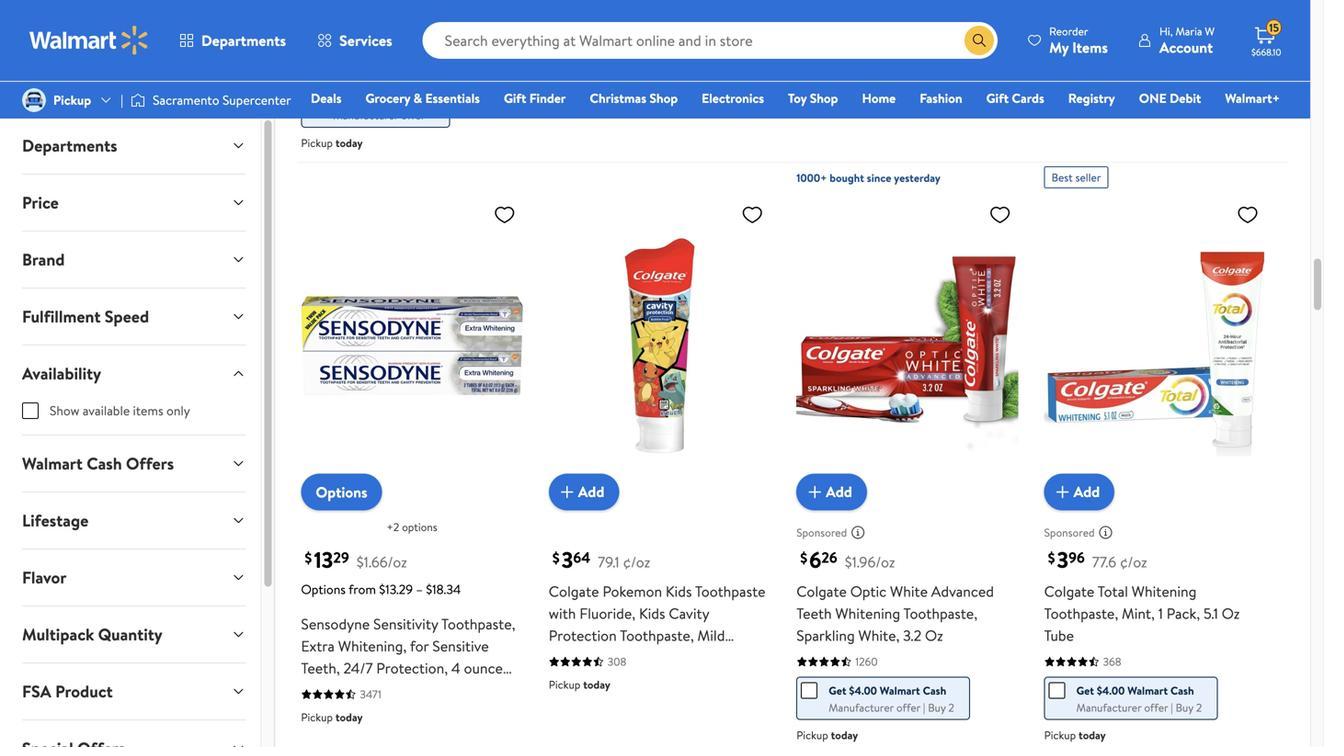 Task type: locate. For each thing, give the bounding box(es) containing it.
 image
[[131, 91, 145, 109]]

kids up cavity
[[666, 582, 692, 602]]

1 $ from the left
[[305, 548, 312, 568]]

2 manufacturer offer |  buy 2 from the left
[[1077, 700, 1202, 716]]

shop
[[650, 89, 678, 107], [810, 89, 838, 107]]

0 horizontal spatial add to cart image
[[556, 481, 578, 503]]

2 sponsored from the left
[[1044, 525, 1095, 541]]

teeth down the 26 on the right of the page
[[797, 604, 832, 624]]

fashion
[[920, 89, 963, 107]]

¢/oz inside $ 3 96 77.6 ¢/oz colgate total whitening toothpaste, mint, 1 pack, 5.1 oz tube
[[1120, 552, 1147, 572]]

oz inside $ 3 96 77.6 ¢/oz colgate total whitening toothpaste, mint, 1 pack, 5.1 oz tube
[[1222, 604, 1240, 624]]

0 horizontal spatial sensodyne
[[301, 614, 370, 634]]

2 $ from the left
[[553, 548, 560, 568]]

price button
[[7, 175, 261, 231]]

pickup inside sensodyne repair and protect whitening sensitive toothpaste, 3.4 oz 7461 pickup today
[[797, 87, 828, 103]]

¢/oz right 79.1 on the left of the page
[[623, 552, 650, 572]]

1 horizontal spatial $4.00
[[1097, 683, 1125, 699]]

optic inside $ 6 26 $1.96/oz colgate optic white advanced teeth whitening toothpaste, sparkling white, 3.2 oz
[[850, 582, 887, 602]]

3 inside colgate triple action toothpaste, original mint, 3 pack, 6 oz tubes
[[640, 14, 648, 34]]

cards
[[1012, 89, 1044, 107]]

sensitive inside sensodyne extra whitening sensitive toothpaste, 0.8 oz
[[1044, 14, 1101, 34]]

0 horizontal spatial white
[[395, 0, 432, 12]]

sponsored for 6
[[797, 525, 847, 541]]

fulfillment
[[22, 305, 101, 328]]

0 horizontal spatial get $4.00 walmart cash
[[829, 683, 947, 699]]

teeth inside $ 6 26 $1.96/oz colgate optic white advanced teeth whitening toothpaste, sparkling white, 3.2 oz
[[797, 604, 832, 624]]

2 horizontal spatial |
[[1171, 700, 1173, 716]]

6 left tubes
[[688, 14, 696, 34]]

1 vertical spatial 3.2
[[903, 626, 922, 646]]

white, up grocery
[[363, 36, 404, 56]]

1 ad disclaimer and feedback image from the left
[[851, 525, 866, 540]]

pack, down the "action"
[[651, 14, 685, 34]]

1 2 from the left
[[949, 700, 954, 716]]

colgate pokemon kids toothpaste with fluoride, kids cavity protection toothpaste, mild bubble fruit flavor, 4.6 oz tube image
[[549, 196, 771, 496]]

1 horizontal spatial manufacturer offer |  buy 2
[[1077, 700, 1202, 716]]

0 vertical spatial advanced
[[436, 0, 499, 12]]

1 get from the left
[[829, 683, 847, 699]]

tube down mild
[[720, 648, 750, 668]]

2 shop from the left
[[810, 89, 838, 107]]

0 horizontal spatial sensitive
[[432, 636, 489, 657]]

0 horizontal spatial get $4.00 walmart cash checkbox
[[801, 683, 818, 699]]

sensodyne up whitening, on the bottom left
[[301, 614, 370, 634]]

sponsored up 96
[[1044, 525, 1095, 541]]

¢/oz right 77.6 at the right of the page
[[1120, 552, 1147, 572]]

get $4.00 walmart cash for 3
[[1077, 683, 1194, 699]]

0 horizontal spatial shop
[[650, 89, 678, 107]]

quantity
[[98, 624, 163, 647]]

1 horizontal spatial 3.2
[[903, 626, 922, 646]]

cavity
[[669, 604, 709, 624]]

1 horizontal spatial buy
[[1176, 700, 1194, 716]]

3 for $ 3 96 77.6 ¢/oz colgate total whitening toothpaste, mint, 1 pack, 5.1 oz tube
[[1057, 545, 1069, 576]]

sensodyne sensitivity toothpaste, extra whitening, for sensitive teeth, 24/7 protection, 4 ounce (pack of 2)
[[301, 614, 515, 701]]

6 left $1.96/oz
[[809, 545, 822, 576]]

ad disclaimer and feedback image
[[851, 525, 866, 540], [1099, 525, 1113, 540]]

1 horizontal spatial teeth
[[797, 604, 832, 624]]

2008
[[1103, 42, 1129, 58]]

walmart inside dropdown button
[[22, 452, 83, 475]]

toothpaste, inside the sensodyne sensitivity toothpaste, extra whitening, for sensitive teeth, 24/7 protection, 4 ounce (pack of 2)
[[441, 614, 515, 634]]

1 buy from the left
[[928, 700, 946, 716]]

1 horizontal spatial offer
[[897, 700, 921, 716]]

optic
[[355, 0, 391, 12], [850, 582, 887, 602]]

items
[[133, 402, 163, 420]]

toy shop
[[788, 89, 838, 107]]

1000+ bought since yesterday
[[797, 170, 941, 186]]

extra up 2008
[[1117, 0, 1150, 12]]

extra inside the sensodyne sensitivity toothpaste, extra whitening, for sensitive teeth, 24/7 protection, 4 ounce (pack of 2)
[[301, 636, 335, 657]]

0 horizontal spatial pack,
[[651, 14, 685, 34]]

tab
[[7, 721, 261, 748]]

0 vertical spatial departments
[[201, 30, 286, 51]]

$ 13 29 $1.66/oz options from $13.29 – $18.34
[[301, 545, 461, 599]]

sensodyne inside the sensodyne sensitivity toothpaste, extra whitening, for sensitive teeth, 24/7 protection, 4 ounce (pack of 2)
[[301, 614, 370, 634]]

1 horizontal spatial sparkling
[[797, 626, 855, 646]]

2)
[[357, 680, 370, 701]]

1 horizontal spatial get $4.00 walmart cash
[[1077, 683, 1194, 699]]

options down 13
[[301, 581, 346, 599]]

sensodyne extra whitening sensitive toothpaste, 0.8 oz
[[1044, 0, 1223, 34]]

1 vertical spatial 6
[[809, 545, 822, 576]]

 image
[[22, 88, 46, 112]]

1 horizontal spatial white
[[890, 582, 928, 602]]

extra inside sensodyne extra whitening sensitive toothpaste, 0.8 oz
[[1117, 0, 1150, 12]]

1 vertical spatial extra
[[301, 636, 335, 657]]

+2 options
[[387, 519, 437, 535]]

add to cart image for colgate total whitening toothpaste, mint, 1 pack, 5.1 oz tube image
[[1052, 481, 1074, 503]]

get for 6
[[829, 683, 847, 699]]

sensitivity
[[373, 614, 438, 634]]

0 horizontal spatial buy
[[928, 700, 946, 716]]

1 get $4.00 walmart cash from the left
[[829, 683, 947, 699]]

1 horizontal spatial pack,
[[1167, 604, 1200, 624]]

reorder my items
[[1049, 23, 1108, 57]]

mild
[[698, 626, 725, 646]]

| for 6
[[923, 700, 925, 716]]

white down $1.96/oz
[[890, 582, 928, 602]]

services
[[339, 30, 392, 51]]

tube down 96
[[1044, 626, 1074, 646]]

add button up 64
[[549, 474, 619, 511]]

christmas shop
[[590, 89, 678, 107]]

$ for 6
[[800, 548, 808, 568]]

0 horizontal spatial mint,
[[603, 14, 636, 34]]

1 horizontal spatial add button
[[797, 474, 867, 511]]

$4.00
[[849, 683, 877, 699], [1097, 683, 1125, 699]]

add up 96
[[1074, 482, 1100, 502]]

sensodyne inside sensodyne extra whitening sensitive toothpaste, 0.8 oz
[[1044, 0, 1113, 12]]

3 add button from the left
[[1044, 474, 1115, 511]]

departments button
[[7, 118, 261, 174]]

teeth inside "colgate optic white advanced teeth whitening toothpaste, sparkling white, 3.2 oz 1260"
[[301, 14, 336, 34]]

3 left 79.1 on the left of the page
[[562, 545, 573, 576]]

seller
[[1076, 170, 1101, 185]]

1 horizontal spatial 6
[[809, 545, 822, 576]]

debit
[[1170, 89, 1201, 107]]

$ inside $ 3 96 77.6 ¢/oz colgate total whitening toothpaste, mint, 1 pack, 5.1 oz tube
[[1048, 548, 1055, 568]]

2
[[949, 700, 954, 716], [1196, 700, 1202, 716]]

1 horizontal spatial ad disclaimer and feedback image
[[1099, 525, 1113, 540]]

sparkling down the 26 on the right of the page
[[797, 626, 855, 646]]

1 gift from the left
[[504, 89, 526, 107]]

one debit
[[1139, 89, 1201, 107]]

whitening up "0.8"
[[1154, 0, 1219, 12]]

3 down the "action"
[[640, 14, 648, 34]]

0.8
[[1182, 14, 1201, 34]]

0 horizontal spatial 2
[[949, 700, 954, 716]]

ad disclaimer and feedback image for 6
[[851, 525, 866, 540]]

options up the 29
[[316, 482, 367, 502]]

white inside $ 6 26 $1.96/oz colgate optic white advanced teeth whitening toothpaste, sparkling white, 3.2 oz
[[890, 582, 928, 602]]

colgate optic white advanced teeth whitening toothpaste, sparkling white, 3.2 oz image
[[797, 196, 1019, 496]]

2 get $4.00 walmart cash from the left
[[1077, 683, 1194, 699]]

0 vertical spatial 6
[[688, 14, 696, 34]]

1 vertical spatial white
[[890, 582, 928, 602]]

0 vertical spatial white
[[395, 0, 432, 12]]

teeth
[[301, 14, 336, 34], [797, 604, 832, 624]]

sponsored up the 26 on the right of the page
[[797, 525, 847, 541]]

2 ¢/oz from the left
[[1120, 552, 1147, 572]]

3 $ from the left
[[800, 548, 808, 568]]

colgate inside "colgate optic white advanced teeth whitening toothpaste, sparkling white, 3.2 oz 1260"
[[301, 0, 351, 12]]

2 get $4.00 walmart cash checkbox from the left
[[1049, 683, 1066, 699]]

colgate inside $ 3 64 79.1 ¢/oz colgate pokemon kids toothpaste with fluoride, kids cavity protection toothpaste, mild bubble fruit flavor, 4.6 oz tube
[[549, 582, 599, 602]]

manufacturer for 3
[[1077, 700, 1142, 716]]

1 horizontal spatial add
[[826, 482, 852, 502]]

sensodyne up 3.4
[[797, 0, 865, 12]]

sensodyne up reorder
[[1044, 0, 1113, 12]]

sparkling up deals link
[[301, 36, 360, 56]]

¢/oz for $ 3 64 79.1 ¢/oz colgate pokemon kids toothpaste with fluoride, kids cavity protection toothpaste, mild bubble fruit flavor, 4.6 oz tube
[[623, 552, 650, 572]]

$ for 3
[[1048, 548, 1055, 568]]

1 $4.00 from the left
[[849, 683, 877, 699]]

2 horizontal spatial manufacturer
[[1077, 700, 1142, 716]]

add up 64
[[578, 482, 605, 502]]

add for 3
[[1074, 482, 1100, 502]]

add
[[578, 482, 605, 502], [826, 482, 852, 502], [1074, 482, 1100, 502]]

add to cart image
[[556, 481, 578, 503], [1052, 481, 1074, 503]]

colgate up original
[[549, 0, 599, 12]]

2 add from the left
[[826, 482, 852, 502]]

fsa
[[22, 681, 51, 704]]

2 $4.00 from the left
[[1097, 683, 1125, 699]]

0 horizontal spatial ¢/oz
[[623, 552, 650, 572]]

teeth left services
[[301, 14, 336, 34]]

departments inside dropdown button
[[22, 134, 117, 157]]

colgate up the services dropdown button
[[301, 0, 351, 12]]

1 horizontal spatial add to cart image
[[1052, 481, 1074, 503]]

1 manufacturer offer |  buy 2 from the left
[[829, 700, 954, 716]]

buy
[[928, 700, 946, 716], [1176, 700, 1194, 716]]

0 horizontal spatial add
[[578, 482, 605, 502]]

1 get $4.00 walmart cash checkbox from the left
[[801, 683, 818, 699]]

colgate up with
[[549, 582, 599, 602]]

sparkling inside "colgate optic white advanced teeth whitening toothpaste, sparkling white, 3.2 oz 1260"
[[301, 36, 360, 56]]

walmart image
[[29, 26, 149, 55]]

add button up 96
[[1044, 474, 1115, 511]]

1 vertical spatial mint,
[[1122, 604, 1155, 624]]

essentials
[[425, 89, 480, 107]]

1 horizontal spatial gift
[[986, 89, 1009, 107]]

$
[[305, 548, 312, 568], [553, 548, 560, 568], [800, 548, 808, 568], [1048, 548, 1055, 568]]

0 vertical spatial white,
[[363, 36, 404, 56]]

0 vertical spatial sparkling
[[301, 36, 360, 56]]

0 horizontal spatial 6
[[688, 14, 696, 34]]

protect
[[939, 0, 988, 12]]

Search search field
[[423, 22, 998, 59]]

$4.00 for 6
[[849, 683, 877, 699]]

1 horizontal spatial 2
[[1196, 700, 1202, 716]]

0 horizontal spatial get $4.00 walmart cash walmart plus, element
[[801, 682, 947, 700]]

1 horizontal spatial mint,
[[1122, 604, 1155, 624]]

2 add to cart image from the left
[[1052, 481, 1074, 503]]

1 vertical spatial tube
[[720, 648, 750, 668]]

sensitive up 4
[[432, 636, 489, 657]]

1 get $4.00 walmart cash walmart plus, element from the left
[[801, 682, 947, 700]]

departments up price
[[22, 134, 117, 157]]

sacramento
[[153, 91, 219, 109]]

sensitive up my on the top of the page
[[1044, 14, 1101, 34]]

1 horizontal spatial manufacturer
[[829, 700, 894, 716]]

pickup
[[549, 65, 581, 81], [1044, 65, 1076, 81], [797, 87, 828, 103], [53, 91, 91, 109], [301, 135, 333, 151], [549, 677, 581, 693], [301, 710, 333, 726], [797, 728, 828, 743], [1044, 728, 1076, 743]]

0 vertical spatial pack,
[[651, 14, 685, 34]]

add up the 26 on the right of the page
[[826, 482, 852, 502]]

2 add button from the left
[[797, 474, 867, 511]]

sensodyne inside sensodyne repair and protect whitening sensitive toothpaste, 3.4 oz 7461 pickup today
[[797, 0, 865, 12]]

walmart cash offers
[[22, 452, 174, 475]]

1 horizontal spatial get
[[1077, 683, 1094, 699]]

2 ad disclaimer and feedback image from the left
[[1099, 525, 1113, 540]]

oz inside "colgate optic white advanced teeth whitening toothpaste, sparkling white, 3.2 oz 1260"
[[430, 36, 448, 56]]

1 horizontal spatial sponsored
[[1044, 525, 1095, 541]]

white
[[395, 0, 432, 12], [890, 582, 928, 602]]

1 horizontal spatial extra
[[1117, 0, 1150, 12]]

my
[[1049, 37, 1069, 57]]

0 vertical spatial extra
[[1117, 0, 1150, 12]]

26
[[822, 548, 838, 568]]

colgate down the 26 on the right of the page
[[797, 582, 847, 602]]

whitening up 1
[[1132, 582, 1197, 602]]

$ left 13
[[305, 548, 312, 568]]

bubble
[[549, 648, 593, 668]]

show
[[50, 402, 80, 420]]

white, inside "colgate optic white advanced teeth whitening toothpaste, sparkling white, 3.2 oz 1260"
[[363, 36, 404, 56]]

$ left 96
[[1048, 548, 1055, 568]]

1 horizontal spatial 3
[[640, 14, 648, 34]]

1 horizontal spatial optic
[[850, 582, 887, 602]]

sparkling
[[301, 36, 360, 56], [797, 626, 855, 646]]

add button for 6
[[797, 474, 867, 511]]

departments up supercenter
[[201, 30, 286, 51]]

colgate inside $ 3 96 77.6 ¢/oz colgate total whitening toothpaste, mint, 1 pack, 5.1 oz tube
[[1044, 582, 1095, 602]]

add button up the 26 on the right of the page
[[797, 474, 867, 511]]

$ inside $ 6 26 $1.96/oz colgate optic white advanced teeth whitening toothpaste, sparkling white, 3.2 oz
[[800, 548, 808, 568]]

1 horizontal spatial sensodyne
[[797, 0, 865, 12]]

walmart cash offers tab
[[7, 436, 261, 492]]

optic down $1.96/oz
[[850, 582, 887, 602]]

tube
[[1044, 626, 1074, 646], [720, 648, 750, 668]]

2 horizontal spatial add
[[1074, 482, 1100, 502]]

mint, down triple
[[603, 14, 636, 34]]

0 vertical spatial teeth
[[301, 14, 336, 34]]

white, down $1.96/oz
[[859, 626, 900, 646]]

manufacturer offer |  buy 2
[[829, 700, 954, 716], [1077, 700, 1202, 716]]

colgate inside $ 6 26 $1.96/oz colgate optic white advanced teeth whitening toothpaste, sparkling white, 3.2 oz
[[797, 582, 847, 602]]

1 horizontal spatial departments
[[201, 30, 286, 51]]

1 vertical spatial teeth
[[797, 604, 832, 624]]

mint, inside $ 3 96 77.6 ¢/oz colgate total whitening toothpaste, mint, 1 pack, 5.1 oz tube
[[1122, 604, 1155, 624]]

shop right toy
[[810, 89, 838, 107]]

get $4.00 walmart cash
[[829, 683, 947, 699], [1077, 683, 1194, 699]]

1 vertical spatial 1260
[[855, 654, 878, 670]]

0 vertical spatial 1260
[[360, 64, 382, 80]]

oz
[[700, 14, 718, 34], [1205, 14, 1223, 34], [430, 36, 448, 56], [820, 36, 838, 56], [1222, 604, 1240, 624], [925, 626, 943, 646], [699, 648, 717, 668]]

add to cart image up 96
[[1052, 481, 1074, 503]]

3 inside $ 3 96 77.6 ¢/oz colgate total whitening toothpaste, mint, 1 pack, 5.1 oz tube
[[1057, 545, 1069, 576]]

hi, maria w account
[[1160, 23, 1215, 57]]

advanced inside "colgate optic white advanced teeth whitening toothpaste, sparkling white, 3.2 oz 1260"
[[436, 0, 499, 12]]

$668.10
[[1252, 46, 1282, 58]]

sensitive inside the sensodyne sensitivity toothpaste, extra whitening, for sensitive teeth, 24/7 protection, 4 ounce (pack of 2)
[[432, 636, 489, 657]]

5.1
[[1204, 604, 1218, 624]]

for
[[410, 636, 429, 657]]

advanced inside $ 6 26 $1.96/oz colgate optic white advanced teeth whitening toothpaste, sparkling white, 3.2 oz
[[931, 582, 994, 602]]

oz inside colgate triple action toothpaste, original mint, 3 pack, 6 oz tubes
[[700, 14, 718, 34]]

¢/oz inside $ 3 64 79.1 ¢/oz colgate pokemon kids toothpaste with fluoride, kids cavity protection toothpaste, mild bubble fruit flavor, 4.6 oz tube
[[623, 552, 650, 572]]

ad disclaimer and feedback image up 77.6 at the right of the page
[[1099, 525, 1113, 540]]

1000+
[[797, 170, 827, 186]]

0 horizontal spatial departments
[[22, 134, 117, 157]]

0 horizontal spatial sparkling
[[301, 36, 360, 56]]

gift for gift finder
[[504, 89, 526, 107]]

sensitive down repair
[[865, 14, 922, 34]]

whitening up grocery
[[340, 14, 405, 34]]

white,
[[363, 36, 404, 56], [859, 626, 900, 646]]

1 horizontal spatial shop
[[810, 89, 838, 107]]

$ left the 26 on the right of the page
[[800, 548, 808, 568]]

pack, right 1
[[1167, 604, 1200, 624]]

lifestage button
[[7, 493, 261, 549]]

$ left 64
[[553, 548, 560, 568]]

1 horizontal spatial white,
[[859, 626, 900, 646]]

action
[[640, 0, 683, 12]]

3 inside $ 3 64 79.1 ¢/oz colgate pokemon kids toothpaste with fluoride, kids cavity protection toothpaste, mild bubble fruit flavor, 4.6 oz tube
[[562, 545, 573, 576]]

0 horizontal spatial get
[[829, 683, 847, 699]]

2 get $4.00 walmart cash walmart plus, element from the left
[[1049, 682, 1194, 700]]

1 horizontal spatial advanced
[[931, 582, 994, 602]]

1 sponsored from the left
[[797, 525, 847, 541]]

1 vertical spatial optic
[[850, 582, 887, 602]]

1 shop from the left
[[650, 89, 678, 107]]

3.2
[[408, 36, 426, 56], [903, 626, 922, 646]]

walmart+
[[1225, 89, 1280, 107]]

|
[[121, 91, 123, 109], [923, 700, 925, 716], [1171, 700, 1173, 716]]

0 horizontal spatial tube
[[720, 648, 750, 668]]

one
[[1139, 89, 1167, 107]]

ad disclaimer and feedback image up $1.96/oz
[[851, 525, 866, 540]]

0 horizontal spatial manufacturer offer |  buy 2
[[829, 700, 954, 716]]

1 horizontal spatial sensitive
[[865, 14, 922, 34]]

0 horizontal spatial ad disclaimer and feedback image
[[851, 525, 866, 540]]

1 vertical spatial available
[[83, 402, 130, 420]]

whitening inside $ 6 26 $1.96/oz colgate optic white advanced teeth whitening toothpaste, sparkling white, 3.2 oz
[[836, 604, 900, 624]]

3 add from the left
[[1074, 482, 1100, 502]]

colgate inside colgate triple action toothpaste, original mint, 3 pack, 6 oz tubes
[[549, 0, 599, 12]]

4 $ from the left
[[1048, 548, 1055, 568]]

toy
[[788, 89, 807, 107]]

colgate down 96
[[1044, 582, 1095, 602]]

1260 down $ 6 26 $1.96/oz colgate optic white advanced teeth whitening toothpaste, sparkling white, 3.2 oz
[[855, 654, 878, 670]]

$18.34
[[426, 581, 461, 599]]

0 vertical spatial optic
[[355, 0, 391, 12]]

repair
[[869, 0, 909, 12]]

2 gift from the left
[[986, 89, 1009, 107]]

0 horizontal spatial $4.00
[[849, 683, 877, 699]]

kids
[[666, 582, 692, 602], [639, 604, 665, 624]]

colgate
[[301, 0, 351, 12], [549, 0, 599, 12], [549, 582, 599, 602], [797, 582, 847, 602], [1044, 582, 1095, 602]]

0 horizontal spatial teeth
[[301, 14, 336, 34]]

kids down pokemon
[[639, 604, 665, 624]]

4.6
[[676, 648, 695, 668]]

get $4.00 walmart cash walmart plus, element
[[801, 682, 947, 700], [1049, 682, 1194, 700]]

get $4.00 walmart cash walmart plus, element for 3
[[1049, 682, 1194, 700]]

grocery
[[366, 89, 410, 107]]

shop right the 'christmas'
[[650, 89, 678, 107]]

colgate optic white advanced teeth whitening toothpaste, sparkling white, 3.2 oz 1260
[[301, 0, 499, 80]]

0 horizontal spatial sponsored
[[797, 525, 847, 541]]

pokemon
[[603, 582, 662, 602]]

1 add to cart image from the left
[[556, 481, 578, 503]]

0 horizontal spatial advanced
[[436, 0, 499, 12]]

3.2 inside "colgate optic white advanced teeth whitening toothpaste, sparkling white, 3.2 oz 1260"
[[408, 36, 426, 56]]

whitening up 3.4
[[797, 14, 862, 34]]

manufacturer offer |  buy 2 for 3
[[1077, 700, 1202, 716]]

mint, left 1
[[1122, 604, 1155, 624]]

flavor tab
[[7, 550, 261, 606]]

whitening down $1.96/oz
[[836, 604, 900, 624]]

1 vertical spatial white,
[[859, 626, 900, 646]]

extra
[[1117, 0, 1150, 12], [301, 636, 335, 657]]

optic up services
[[355, 0, 391, 12]]

0 horizontal spatial white,
[[363, 36, 404, 56]]

ad disclaimer and feedback image for 3
[[1099, 525, 1113, 540]]

1260 up walmart cash available
[[360, 64, 382, 80]]

2 horizontal spatial add button
[[1044, 474, 1115, 511]]

lifestage
[[22, 509, 89, 532]]

add to cart image up 64
[[556, 481, 578, 503]]

Show available items only checkbox
[[22, 403, 39, 419]]

0 vertical spatial 3.2
[[408, 36, 426, 56]]

1 ¢/oz from the left
[[623, 552, 650, 572]]

1 horizontal spatial tube
[[1044, 626, 1074, 646]]

2 horizontal spatial sensitive
[[1044, 14, 1101, 34]]

0 horizontal spatial 3
[[562, 545, 573, 576]]

fsa product tab
[[7, 664, 261, 720]]

3471
[[360, 687, 382, 703]]

lifestage tab
[[7, 493, 261, 549]]

since
[[867, 170, 892, 186]]

$ inside $ 13 29 $1.66/oz options from $13.29 – $18.34
[[305, 548, 312, 568]]

2 get from the left
[[1077, 683, 1094, 699]]

1 horizontal spatial get $4.00 walmart cash walmart plus, element
[[1049, 682, 1194, 700]]

get $4.00 walmart cash for 6
[[829, 683, 947, 699]]

3 left 77.6 at the right of the page
[[1057, 545, 1069, 576]]

1 horizontal spatial get $4.00 walmart cash checkbox
[[1049, 683, 1066, 699]]

2 buy from the left
[[1176, 700, 1194, 716]]

finder
[[530, 89, 566, 107]]

2 2 from the left
[[1196, 700, 1202, 716]]

0 vertical spatial mint,
[[603, 14, 636, 34]]

1 vertical spatial advanced
[[931, 582, 994, 602]]

29
[[333, 548, 349, 568]]

gift left 'finder'
[[504, 89, 526, 107]]

3.2 inside $ 6 26 $1.96/oz colgate optic white advanced teeth whitening toothpaste, sparkling white, 3.2 oz
[[903, 626, 922, 646]]

1 vertical spatial kids
[[639, 604, 665, 624]]

2 horizontal spatial 3
[[1057, 545, 1069, 576]]

0 horizontal spatial 3.2
[[408, 36, 426, 56]]

0 horizontal spatial optic
[[355, 0, 391, 12]]

extra up the teeth,
[[301, 636, 335, 657]]

white up the services dropdown button
[[395, 0, 432, 12]]

sparkling inside $ 6 26 $1.96/oz colgate optic white advanced teeth whitening toothpaste, sparkling white, 3.2 oz
[[797, 626, 855, 646]]

gift left cards
[[986, 89, 1009, 107]]

toothpaste, inside "colgate optic white advanced teeth whitening toothpaste, sparkling white, 3.2 oz 1260"
[[408, 14, 482, 34]]

whitening
[[1154, 0, 1219, 12], [340, 14, 405, 34], [797, 14, 862, 34], [1132, 582, 1197, 602], [836, 604, 900, 624]]

sensodyne
[[797, 0, 865, 12], [1044, 0, 1113, 12], [301, 614, 370, 634]]

Get $4.00 Walmart Cash checkbox
[[801, 683, 818, 699], [1049, 683, 1066, 699]]



Task type: vqa. For each thing, say whether or not it's contained in the screenshot.
second Get from left
yes



Task type: describe. For each thing, give the bounding box(es) containing it.
368
[[1103, 654, 1122, 670]]

2 for 6
[[949, 700, 954, 716]]

get $4.00 walmart cash walmart plus, element for 6
[[801, 682, 947, 700]]

fsa product button
[[7, 664, 261, 720]]

from
[[349, 581, 376, 599]]

speed
[[105, 305, 149, 328]]

–
[[416, 581, 423, 599]]

electronics
[[702, 89, 764, 107]]

options inside $ 13 29 $1.66/oz options from $13.29 – $18.34
[[301, 581, 346, 599]]

1260 inside "colgate optic white advanced teeth whitening toothpaste, sparkling white, 3.2 oz 1260"
[[360, 64, 382, 80]]

manufacturer offer
[[333, 108, 425, 123]]

one debit link
[[1131, 88, 1210, 108]]

toothpaste
[[695, 582, 766, 602]]

add button for 3
[[1044, 474, 1115, 511]]

multipack
[[22, 624, 94, 647]]

oz inside $ 6 26 $1.96/oz colgate optic white advanced teeth whitening toothpaste, sparkling white, 3.2 oz
[[925, 626, 943, 646]]

oz inside $ 3 64 79.1 ¢/oz colgate pokemon kids toothpaste with fluoride, kids cavity protection toothpaste, mild bubble fruit flavor, 4.6 oz tube
[[699, 648, 717, 668]]

1 add from the left
[[578, 482, 605, 502]]

gift finder
[[504, 89, 566, 107]]

$ for 13
[[305, 548, 312, 568]]

toothpaste, inside sensodyne repair and protect whitening sensitive toothpaste, 3.4 oz 7461 pickup today
[[925, 14, 999, 34]]

price tab
[[7, 175, 261, 231]]

6 inside colgate triple action toothpaste, original mint, 3 pack, 6 oz tubes
[[688, 14, 696, 34]]

oz inside sensodyne repair and protect whitening sensitive toothpaste, 3.4 oz 7461 pickup today
[[820, 36, 838, 56]]

and
[[913, 0, 936, 12]]

add to favorites list, colgate total whitening toothpaste, mint, 1 pack, 5.1 oz tube image
[[1237, 203, 1259, 226]]

white, inside $ 6 26 $1.96/oz colgate optic white advanced teeth whitening toothpaste, sparkling white, 3.2 oz
[[859, 626, 900, 646]]

1878
[[608, 42, 629, 58]]

departments inside popup button
[[201, 30, 286, 51]]

get $4.00 walmart cash checkbox for 3
[[1049, 683, 1066, 699]]

cash inside dropdown button
[[87, 452, 122, 475]]

sensodyne for toothpaste,
[[1044, 0, 1113, 12]]

original
[[549, 14, 600, 34]]

brand
[[22, 248, 65, 271]]

oz inside sensodyne extra whitening sensitive toothpaste, 0.8 oz
[[1205, 14, 1223, 34]]

0 vertical spatial kids
[[666, 582, 692, 602]]

sensodyne for whitening
[[797, 0, 865, 12]]

3.4
[[797, 36, 816, 56]]

search icon image
[[972, 33, 987, 48]]

add for 6
[[826, 482, 852, 502]]

whitening inside sensodyne extra whitening sensitive toothpaste, 0.8 oz
[[1154, 0, 1219, 12]]

whitening inside $ 3 96 77.6 ¢/oz colgate total whitening toothpaste, mint, 1 pack, 5.1 oz tube
[[1132, 582, 1197, 602]]

colgate total whitening toothpaste, mint, 1 pack, 5.1 oz tube image
[[1044, 196, 1266, 496]]

today inside sensodyne repair and protect whitening sensitive toothpaste, 3.4 oz 7461 pickup today
[[831, 87, 858, 103]]

fulfillment speed button
[[7, 289, 261, 345]]

fsa product
[[22, 681, 113, 704]]

0 vertical spatial options
[[316, 482, 367, 502]]

offers
[[126, 452, 174, 475]]

brand tab
[[7, 232, 261, 288]]

offer for 6
[[897, 700, 921, 716]]

registry link
[[1060, 88, 1124, 108]]

mint, inside colgate triple action toothpaste, original mint, 3 pack, 6 oz tubes
[[603, 14, 636, 34]]

add to cart image
[[804, 481, 826, 503]]

tube inside $ 3 96 77.6 ¢/oz colgate total whitening toothpaste, mint, 1 pack, 5.1 oz tube
[[1044, 626, 1074, 646]]

$ 6 26 $1.96/oz colgate optic white advanced teeth whitening toothpaste, sparkling white, 3.2 oz
[[797, 545, 994, 646]]

departments tab
[[7, 118, 261, 174]]

toothpaste, inside $ 3 64 79.1 ¢/oz colgate pokemon kids toothpaste with fluoride, kids cavity protection toothpaste, mild bubble fruit flavor, 4.6 oz tube
[[620, 626, 694, 646]]

$4.00 for 3
[[1097, 683, 1125, 699]]

| for 3
[[1171, 700, 1173, 716]]

supercenter
[[223, 91, 291, 109]]

$ 3 96 77.6 ¢/oz colgate total whitening toothpaste, mint, 1 pack, 5.1 oz tube
[[1044, 545, 1240, 646]]

fulfillment speed tab
[[7, 289, 261, 345]]

$ inside $ 3 64 79.1 ¢/oz colgate pokemon kids toothpaste with fluoride, kids cavity protection toothpaste, mild bubble fruit flavor, 4.6 oz tube
[[553, 548, 560, 568]]

1 horizontal spatial 1260
[[855, 654, 878, 670]]

0 horizontal spatial |
[[121, 91, 123, 109]]

shop for toy shop
[[810, 89, 838, 107]]

0 horizontal spatial offer
[[401, 108, 425, 123]]

toothpaste, inside sensodyne extra whitening sensitive toothpaste, 0.8 oz
[[1104, 14, 1178, 34]]

77.6
[[1092, 552, 1117, 572]]

multipack quantity
[[22, 624, 163, 647]]

reorder
[[1049, 23, 1088, 39]]

toothpaste, inside colgate triple action toothpaste, original mint, 3 pack, 6 oz tubes
[[686, 0, 760, 12]]

optic inside "colgate optic white advanced teeth whitening toothpaste, sparkling white, 3.2 oz 1260"
[[355, 0, 391, 12]]

3 for $ 3 64 79.1 ¢/oz colgate pokemon kids toothpaste with fluoride, kids cavity protection toothpaste, mild bubble fruit flavor, 4.6 oz tube
[[562, 545, 573, 576]]

1 horizontal spatial available
[[393, 92, 435, 108]]

fashion link
[[912, 88, 971, 108]]

79.1
[[598, 552, 620, 572]]

$ 3 64 79.1 ¢/oz colgate pokemon kids toothpaste with fluoride, kids cavity protection toothpaste, mild bubble fruit flavor, 4.6 oz tube
[[549, 545, 766, 668]]

fluoride,
[[580, 604, 636, 624]]

sensodyne sensitivity toothpaste, extra whitening, for sensitive teeth, 24/7 protection, 4 ounce (pack of 2) image
[[301, 196, 523, 496]]

get $4.00 walmart cash checkbox for 6
[[801, 683, 818, 699]]

64
[[573, 548, 591, 568]]

gift for gift cards
[[986, 89, 1009, 107]]

&
[[413, 89, 422, 107]]

0 horizontal spatial manufacturer
[[333, 108, 398, 123]]

1
[[1158, 604, 1163, 624]]

Walmart Site-Wide search field
[[423, 22, 998, 59]]

get for 3
[[1077, 683, 1094, 699]]

walmart cash available
[[324, 92, 435, 108]]

home link
[[854, 88, 904, 108]]

7461
[[855, 64, 877, 80]]

teeth,
[[301, 658, 340, 679]]

price
[[22, 191, 59, 214]]

shop for christmas shop
[[650, 89, 678, 107]]

add to favorites list, colgate pokemon kids toothpaste with fluoride, kids cavity protection toothpaste, mild bubble fruit flavor, 4.6 oz tube image
[[741, 203, 764, 226]]

offer for 3
[[1144, 700, 1168, 716]]

sponsored for 3
[[1044, 525, 1095, 541]]

walmart cash offers button
[[7, 436, 261, 492]]

multipack quantity button
[[7, 607, 261, 663]]

deals link
[[303, 88, 350, 108]]

items
[[1072, 37, 1108, 57]]

grocery & essentials link
[[357, 88, 488, 108]]

availability
[[22, 362, 101, 385]]

add to favorites list, colgate optic white advanced teeth whitening toothpaste, sparkling white, 3.2 oz image
[[989, 203, 1011, 226]]

walmart+ link
[[1217, 88, 1288, 108]]

sensodyne for whitening,
[[301, 614, 370, 634]]

(pack
[[301, 680, 336, 701]]

show available items only
[[50, 402, 190, 420]]

pack, inside $ 3 96 77.6 ¢/oz colgate total whitening toothpaste, mint, 1 pack, 5.1 oz tube
[[1167, 604, 1200, 624]]

options link
[[301, 474, 382, 511]]

1 add button from the left
[[549, 474, 619, 511]]

buy for 6
[[928, 700, 946, 716]]

colgate triple action toothpaste, original mint, 3 pack, 6 oz tubes
[[549, 0, 760, 34]]

account
[[1160, 37, 1213, 57]]

of
[[340, 680, 353, 701]]

308
[[608, 654, 627, 670]]

add to favorites list, sensodyne sensitivity toothpaste, extra whitening, for sensitive teeth, 24/7 protection, 4 ounce (pack of 2) image
[[494, 203, 516, 226]]

tubes
[[721, 14, 757, 34]]

fulfillment speed
[[22, 305, 149, 328]]

toothpaste, inside $ 6 26 $1.96/oz colgate optic white advanced teeth whitening toothpaste, sparkling white, 3.2 oz
[[904, 604, 978, 624]]

manufacturer offer |  buy 2 for 6
[[829, 700, 954, 716]]

services button
[[302, 18, 408, 63]]

with
[[549, 604, 576, 624]]

tube inside $ 3 64 79.1 ¢/oz colgate pokemon kids toothpaste with fluoride, kids cavity protection toothpaste, mild bubble fruit flavor, 4.6 oz tube
[[720, 648, 750, 668]]

0 horizontal spatial available
[[83, 402, 130, 420]]

availability tab
[[7, 346, 261, 402]]

christmas shop link
[[582, 88, 686, 108]]

ounce
[[464, 658, 503, 679]]

departments button
[[164, 18, 302, 63]]

sensitive inside sensodyne repair and protect whitening sensitive toothpaste, 3.4 oz 7461 pickup today
[[865, 14, 922, 34]]

protection,
[[376, 658, 448, 679]]

w
[[1205, 23, 1215, 39]]

home
[[862, 89, 896, 107]]

multipack quantity tab
[[7, 607, 261, 663]]

whitening inside sensodyne repair and protect whitening sensitive toothpaste, 3.4 oz 7461 pickup today
[[797, 14, 862, 34]]

white inside "colgate optic white advanced teeth whitening toothpaste, sparkling white, 3.2 oz 1260"
[[395, 0, 432, 12]]

brand button
[[7, 232, 261, 288]]

gift cards
[[986, 89, 1044, 107]]

toothpaste, inside $ 3 96 77.6 ¢/oz colgate total whitening toothpaste, mint, 1 pack, 5.1 oz tube
[[1044, 604, 1118, 624]]

add to cart image for colgate pokemon kids toothpaste with fluoride, kids cavity protection toothpaste, mild bubble fruit flavor, 4.6 oz tube image
[[556, 481, 578, 503]]

+2
[[387, 519, 399, 535]]

¢/oz for $ 3 96 77.6 ¢/oz colgate total whitening toothpaste, mint, 1 pack, 5.1 oz tube
[[1120, 552, 1147, 572]]

fruit
[[596, 648, 627, 668]]

total
[[1098, 582, 1128, 602]]

6 inside $ 6 26 $1.96/oz colgate optic white advanced teeth whitening toothpaste, sparkling white, 3.2 oz
[[809, 545, 822, 576]]

options
[[402, 519, 437, 535]]

$1.96/oz
[[845, 552, 895, 572]]

buy for 3
[[1176, 700, 1194, 716]]

2 for 3
[[1196, 700, 1202, 716]]

protection
[[549, 626, 617, 646]]

sensodyne repair and protect whitening sensitive toothpaste, 3.4 oz 7461 pickup today
[[797, 0, 999, 103]]

15
[[1269, 20, 1279, 36]]

christmas
[[590, 89, 647, 107]]

13
[[314, 545, 333, 576]]

deals
[[311, 89, 342, 107]]

whitening inside "colgate optic white advanced teeth whitening toothpaste, sparkling white, 3.2 oz 1260"
[[340, 14, 405, 34]]

gift cards link
[[978, 88, 1053, 108]]

manufacturer for 6
[[829, 700, 894, 716]]

pack, inside colgate triple action toothpaste, original mint, 3 pack, 6 oz tubes
[[651, 14, 685, 34]]



